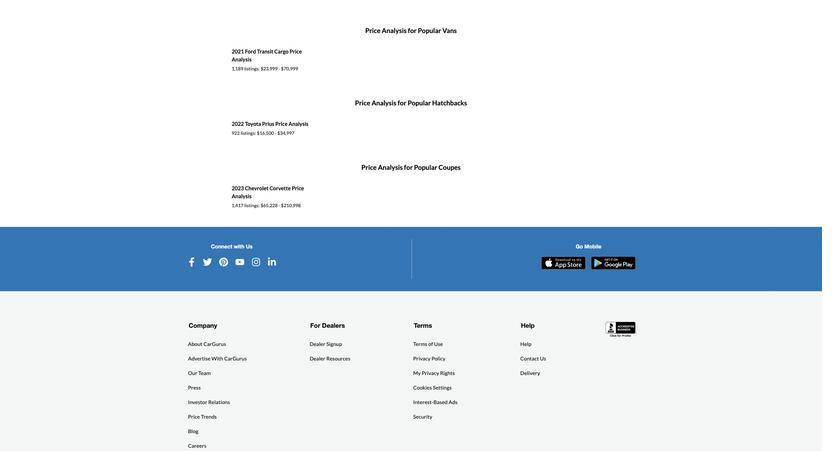 Task type: vqa. For each thing, say whether or not it's contained in the screenshot.
the Use
yes



Task type: locate. For each thing, give the bounding box(es) containing it.
listings: inside "2023 chevrolet corvette price analysis 1,417 listings: $65,228 - $210,998"
[[244, 203, 260, 208]]

company
[[189, 322, 217, 329]]

us right contact
[[540, 355, 546, 362]]

0 vertical spatial cargurus
[[204, 341, 226, 347]]

privacy
[[413, 355, 431, 362], [422, 370, 439, 376]]

resources
[[326, 355, 350, 362]]

analysis down 2023
[[232, 193, 252, 199]]

listings: for toyota
[[241, 130, 256, 136]]

terms for terms of use
[[413, 341, 427, 347]]

terms up "terms of use"
[[414, 322, 432, 329]]

0 vertical spatial listings:
[[244, 66, 260, 71]]

listings: right 1,417
[[244, 203, 260, 208]]

cargurus up the with
[[204, 341, 226, 347]]

interest-based ads link
[[413, 398, 458, 406]]

dealer
[[310, 341, 325, 347], [310, 355, 325, 362]]

2022
[[232, 121, 244, 127]]

listings: down toyota
[[241, 130, 256, 136]]

- right $65,228
[[279, 203, 280, 208]]

analysis inside "2022 toyota prius price analysis 922 listings: $16,500 - $34,997"
[[289, 121, 309, 127]]

analysis up $34,997
[[289, 121, 309, 127]]

1 vertical spatial listings:
[[241, 130, 256, 136]]

advertise with cargurus link
[[188, 355, 247, 363]]

analysis down 2021
[[232, 56, 252, 63]]

go
[[576, 243, 583, 250]]

transit
[[257, 48, 273, 55]]

go mobile
[[576, 243, 602, 250]]

2 vertical spatial analysis
[[232, 193, 252, 199]]

analysis inside 2021 ford transit cargo price analysis 1,189 listings: $23,999 - $70,999
[[232, 56, 252, 63]]

help
[[521, 322, 535, 329], [521, 341, 532, 347]]

1 vertical spatial us
[[540, 355, 546, 362]]

- inside "2023 chevrolet corvette price analysis 1,417 listings: $65,228 - $210,998"
[[279, 203, 280, 208]]

1 vertical spatial cargurus
[[224, 355, 247, 362]]

help up help "link"
[[521, 322, 535, 329]]

2023 chevrolet corvette price analysis tab list
[[228, 151, 594, 223]]

$16,500
[[257, 130, 274, 136]]

2 vertical spatial listings:
[[244, 203, 260, 208]]

$23,999
[[261, 66, 278, 71]]

our
[[188, 370, 197, 376]]

based
[[434, 399, 448, 405]]

- left $34,997
[[275, 130, 277, 136]]

$210,998
[[281, 203, 301, 208]]

price right corvette
[[292, 185, 304, 191]]

2 dealer from the top
[[310, 355, 325, 362]]

price inside "2023 chevrolet corvette price analysis 1,417 listings: $65,228 - $210,998"
[[292, 185, 304, 191]]

for dealers
[[310, 322, 345, 329]]

2 vertical spatial -
[[279, 203, 280, 208]]

listings: inside "2022 toyota prius price analysis 922 listings: $16,500 - $34,997"
[[241, 130, 256, 136]]

0 vertical spatial us
[[246, 243, 253, 250]]

listings:
[[244, 66, 260, 71], [241, 130, 256, 136], [244, 203, 260, 208]]

analysis for 2023 chevrolet corvette price analysis
[[232, 193, 252, 199]]

1 vertical spatial dealer
[[310, 355, 325, 362]]

listings: inside 2021 ford transit cargo price analysis 1,189 listings: $23,999 - $70,999
[[244, 66, 260, 71]]

0 vertical spatial dealer
[[310, 341, 325, 347]]

cookies settings
[[413, 384, 452, 391]]

delivery link
[[521, 369, 540, 377]]

dealers
[[322, 322, 345, 329]]

- left $70,999
[[279, 66, 280, 71]]

advertise
[[188, 355, 211, 362]]

contact us
[[521, 355, 546, 362]]

us right with
[[246, 243, 253, 250]]

price right cargo
[[290, 48, 302, 55]]

ads
[[449, 399, 458, 405]]

cargurus right the with
[[224, 355, 247, 362]]

about
[[188, 341, 202, 347]]

0 vertical spatial help
[[521, 322, 535, 329]]

connect with us
[[211, 243, 253, 250]]

our team
[[188, 370, 211, 376]]

privacy right my
[[422, 370, 439, 376]]

help up contact
[[521, 341, 532, 347]]

price up blog
[[188, 413, 200, 420]]

of
[[428, 341, 433, 347]]

use
[[434, 341, 443, 347]]

careers link
[[188, 442, 206, 450]]

0 vertical spatial analysis
[[232, 56, 252, 63]]

1 vertical spatial terms
[[413, 341, 427, 347]]

get it on google play image
[[591, 257, 636, 270]]

relations
[[208, 399, 230, 405]]

0 vertical spatial -
[[279, 66, 280, 71]]

privacy policy link
[[413, 355, 446, 363]]

my privacy rights
[[413, 370, 455, 376]]

price inside 2021 ford transit cargo price analysis 1,189 listings: $23,999 - $70,999
[[290, 48, 302, 55]]

2021 ford transit cargo price analysis 1,189 listings: $23,999 - $70,999
[[232, 48, 302, 71]]

dealer left the signup
[[310, 341, 325, 347]]

dealer down dealer signup link
[[310, 355, 325, 362]]

download on the app store image
[[542, 257, 586, 270]]

price
[[290, 48, 302, 55], [275, 121, 288, 127], [292, 185, 304, 191], [188, 413, 200, 420]]

1 dealer from the top
[[310, 341, 325, 347]]

investor relations
[[188, 399, 230, 405]]

linkedin image
[[268, 258, 277, 267]]

terms left of
[[413, 341, 427, 347]]

rights
[[440, 370, 455, 376]]

0 vertical spatial privacy
[[413, 355, 431, 362]]

- inside 2021 ford transit cargo price analysis 1,189 listings: $23,999 - $70,999
[[279, 66, 280, 71]]

delivery
[[521, 370, 540, 376]]

cargurus inside about cargurus link
[[204, 341, 226, 347]]

dealer signup
[[310, 341, 342, 347]]

price up $34,997
[[275, 121, 288, 127]]

listings: right 1,189
[[244, 66, 260, 71]]

analysis inside "2023 chevrolet corvette price analysis 1,417 listings: $65,228 - $210,998"
[[232, 193, 252, 199]]

1 vertical spatial -
[[275, 130, 277, 136]]

1 vertical spatial analysis
[[289, 121, 309, 127]]

cargurus
[[204, 341, 226, 347], [224, 355, 247, 362]]

dealer signup link
[[310, 340, 342, 348]]

0 vertical spatial terms
[[414, 322, 432, 329]]

privacy up my
[[413, 355, 431, 362]]

contact
[[521, 355, 539, 362]]

cookies
[[413, 384, 432, 391]]

terms
[[414, 322, 432, 329], [413, 341, 427, 347]]

-
[[279, 66, 280, 71], [275, 130, 277, 136], [279, 203, 280, 208]]

privacy policy
[[413, 355, 446, 362]]

$65,228
[[261, 203, 278, 208]]

terms of use link
[[413, 340, 443, 348]]

us
[[246, 243, 253, 250], [540, 355, 546, 362]]

dealer for dealer signup
[[310, 341, 325, 347]]

- inside "2022 toyota prius price analysis 922 listings: $16,500 - $34,997"
[[275, 130, 277, 136]]



Task type: describe. For each thing, give the bounding box(es) containing it.
2021
[[232, 48, 244, 55]]

my
[[413, 370, 421, 376]]

policy
[[432, 355, 446, 362]]

2023 chevrolet corvette price analysis 1,417 listings: $65,228 - $210,998
[[232, 185, 304, 208]]

$34,997
[[277, 130, 295, 136]]

chevrolet
[[245, 185, 269, 191]]

1,189
[[232, 66, 243, 71]]

blog link
[[188, 427, 199, 435]]

2023 chevrolet corvette price analysis link
[[232, 185, 304, 199]]

instagram image
[[251, 258, 261, 267]]

for
[[310, 322, 320, 329]]

dealer for dealer resources
[[310, 355, 325, 362]]

ford
[[245, 48, 256, 55]]

signup
[[326, 341, 342, 347]]

dealer resources
[[310, 355, 350, 362]]

toyota
[[245, 121, 261, 127]]

advertise with cargurus
[[188, 355, 247, 362]]

about cargurus link
[[188, 340, 226, 348]]

connect
[[211, 243, 232, 250]]

1 vertical spatial help
[[521, 341, 532, 347]]

twitter image
[[203, 258, 212, 267]]

922
[[232, 130, 240, 136]]

1 vertical spatial privacy
[[422, 370, 439, 376]]

2022 toyota prius price analysis link
[[232, 121, 309, 127]]

team
[[198, 370, 211, 376]]

interest-based ads
[[413, 399, 458, 405]]

prius
[[262, 121, 274, 127]]

$70,999
[[281, 66, 298, 71]]

terms for terms
[[414, 322, 432, 329]]

price trends link
[[188, 413, 217, 421]]

price inside "2022 toyota prius price analysis 922 listings: $16,500 - $34,997"
[[275, 121, 288, 127]]

press link
[[188, 384, 201, 392]]

listings: for chevrolet
[[244, 203, 260, 208]]

interest-
[[413, 399, 434, 405]]

2022 toyota prius price analysis 922 listings: $16,500 - $34,997
[[232, 121, 309, 136]]

cargurus inside advertise with cargurus link
[[224, 355, 247, 362]]

pinterest image
[[219, 258, 228, 267]]

careers
[[188, 443, 206, 449]]

2022 toyota prius price analysis tab list
[[228, 86, 594, 151]]

2021 ford transit cargo price analysis tab list
[[228, 14, 594, 86]]

analysis for 2022 toyota prius price analysis
[[289, 121, 309, 127]]

with
[[234, 243, 245, 250]]

0 horizontal spatial us
[[246, 243, 253, 250]]

settings
[[433, 384, 452, 391]]

- for corvette
[[279, 203, 280, 208]]

security link
[[413, 413, 433, 421]]

youtube image
[[235, 258, 245, 267]]

1 horizontal spatial us
[[540, 355, 546, 362]]

investor
[[188, 399, 207, 405]]

investor relations link
[[188, 398, 230, 406]]

1,417
[[232, 203, 243, 208]]

facebook image
[[187, 258, 196, 267]]

about cargurus
[[188, 341, 226, 347]]

2023
[[232, 185, 244, 191]]

trends
[[201, 413, 217, 420]]

press
[[188, 384, 201, 391]]

price trends
[[188, 413, 217, 420]]

our team link
[[188, 369, 211, 377]]

blog
[[188, 428, 199, 434]]

cargo
[[274, 48, 289, 55]]

with
[[212, 355, 223, 362]]

terms of use
[[413, 341, 443, 347]]

security
[[413, 413, 433, 420]]

my privacy rights link
[[413, 369, 455, 377]]

- for prius
[[275, 130, 277, 136]]

corvette
[[270, 185, 291, 191]]

mobile
[[585, 243, 602, 250]]

cookies settings link
[[413, 384, 452, 392]]

2021 ford transit cargo price analysis link
[[232, 48, 302, 63]]

dealer resources link
[[310, 355, 350, 363]]

contact us link
[[521, 355, 546, 363]]

help link
[[521, 340, 532, 348]]

click for the bbb business review of this auto listing service in cambridge ma image
[[606, 321, 638, 338]]



